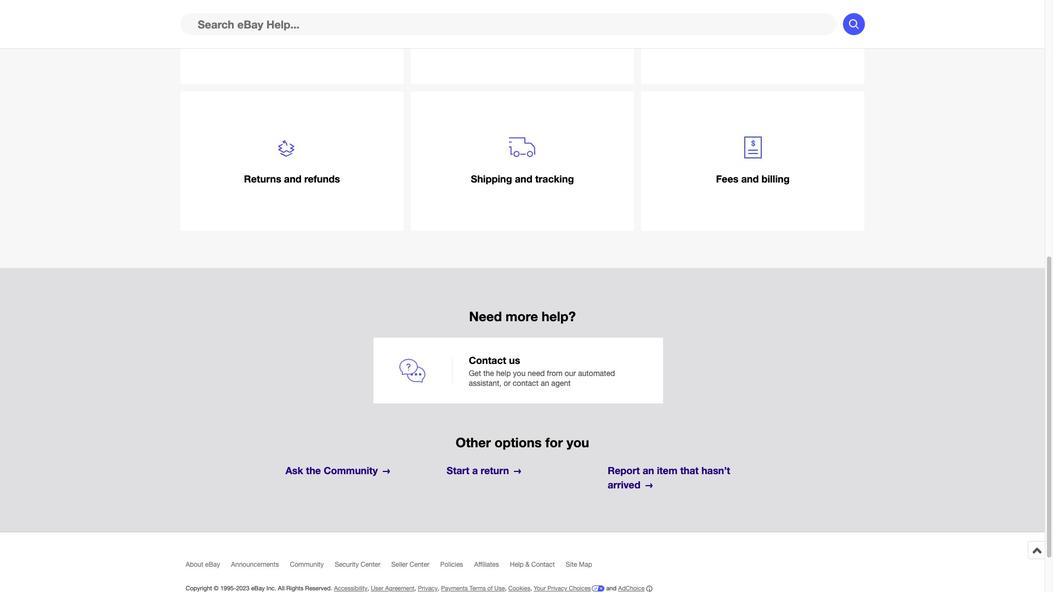 Task type: describe. For each thing, give the bounding box(es) containing it.
an inside contact us get the help you need from our automated assistant, or contact an agent
[[541, 379, 550, 388]]

your
[[534, 586, 546, 592]]

buying
[[276, 26, 308, 38]]

report an item that hasn't arrived link
[[608, 465, 760, 493]]

assistant,
[[469, 379, 502, 388]]

about
[[186, 562, 203, 569]]

0 horizontal spatial the
[[306, 465, 321, 477]]

security center link
[[335, 562, 392, 574]]

us
[[509, 355, 521, 367]]

refunds
[[305, 173, 340, 185]]

1 privacy from the left
[[418, 586, 438, 592]]

and for shipping
[[515, 173, 533, 185]]

from
[[547, 369, 563, 378]]

site map
[[566, 562, 593, 569]]

selling
[[507, 26, 539, 38]]

shipping
[[471, 173, 513, 185]]

need more help?
[[469, 309, 576, 325]]

adchoice
[[619, 586, 645, 592]]

1995-
[[220, 586, 236, 592]]

contact inside contact us get the help you need from our automated assistant, or contact an agent
[[469, 355, 507, 367]]

automated
[[578, 369, 615, 378]]

the inside contact us get the help you need from our automated assistant, or contact an agent
[[484, 369, 494, 378]]

account
[[734, 26, 773, 38]]

©
[[214, 586, 219, 592]]

payments terms of use link
[[441, 586, 505, 592]]

other options for you
[[456, 435, 590, 451]]

security
[[335, 562, 359, 569]]

and for returns
[[284, 173, 302, 185]]

2 privacy from the left
[[548, 586, 568, 592]]

1 , from the left
[[368, 586, 369, 592]]

announcements link
[[231, 562, 290, 574]]

shipping and tracking link
[[411, 92, 635, 231]]

terms
[[470, 586, 486, 592]]

all
[[278, 586, 285, 592]]

returns and refunds
[[244, 173, 340, 185]]

shipping and tracking
[[471, 173, 574, 185]]

user agreement link
[[371, 586, 415, 592]]

use
[[495, 586, 505, 592]]

copyright
[[186, 586, 212, 592]]

start a return
[[447, 465, 510, 477]]

3 , from the left
[[438, 586, 440, 592]]

payments
[[441, 586, 468, 592]]

help & contact
[[510, 562, 555, 569]]

policies
[[441, 562, 463, 569]]

ask
[[286, 465, 303, 477]]

a
[[473, 465, 478, 477]]

report an item that hasn't arrived
[[608, 465, 731, 491]]

1 vertical spatial ebay
[[251, 586, 265, 592]]

accessibility link
[[334, 586, 368, 592]]

adchoice link
[[619, 586, 653, 593]]

arrived
[[608, 479, 641, 491]]

tracking
[[536, 173, 574, 185]]

about ebay
[[186, 562, 220, 569]]

your privacy choices link
[[534, 586, 605, 592]]

center for seller center
[[410, 562, 430, 569]]

2 , from the left
[[415, 586, 417, 592]]

more
[[506, 309, 538, 325]]

start
[[447, 465, 470, 477]]

1 vertical spatial community
[[290, 562, 324, 569]]

cookies link
[[509, 586, 531, 592]]

site map link
[[566, 562, 604, 574]]

affiliates link
[[474, 562, 510, 574]]

seller center link
[[392, 562, 441, 574]]

choices
[[569, 586, 591, 592]]

accessibility
[[334, 586, 368, 592]]

cookies
[[509, 586, 531, 592]]

map
[[579, 562, 593, 569]]

seller center
[[392, 562, 430, 569]]

need
[[528, 369, 545, 378]]



Task type: vqa. For each thing, say whether or not it's contained in the screenshot.
the 3-4
no



Task type: locate. For each thing, give the bounding box(es) containing it.
0 horizontal spatial ebay
[[205, 562, 220, 569]]

and adchoice
[[605, 586, 645, 592]]

ask the community link
[[286, 465, 437, 479]]

other
[[456, 435, 491, 451]]

ask the community
[[286, 465, 378, 477]]

1 horizontal spatial center
[[410, 562, 430, 569]]

the up assistant, on the left of page
[[484, 369, 494, 378]]

start a return link
[[447, 465, 599, 479]]

, left user
[[368, 586, 369, 592]]

options
[[495, 435, 542, 451]]

1 vertical spatial the
[[306, 465, 321, 477]]

for
[[546, 435, 563, 451]]

and left tracking
[[515, 173, 533, 185]]

contact
[[513, 379, 539, 388]]

, left your
[[531, 586, 532, 592]]

the
[[484, 369, 494, 378], [306, 465, 321, 477]]

reserved.
[[305, 586, 333, 592]]

community
[[324, 465, 378, 477], [290, 562, 324, 569]]

privacy
[[418, 586, 438, 592], [548, 586, 568, 592]]

ebay
[[205, 562, 220, 569], [251, 586, 265, 592]]

privacy link
[[418, 586, 438, 592]]

contact us get the help you need from our automated assistant, or contact an agent
[[469, 355, 615, 388]]

security center
[[335, 562, 381, 569]]

4 , from the left
[[505, 586, 507, 592]]

about ebay link
[[186, 562, 231, 574]]

1 vertical spatial contact
[[532, 562, 555, 569]]

of
[[488, 586, 493, 592]]

you inside contact us get the help you need from our automated assistant, or contact an agent
[[513, 369, 526, 378]]

center
[[361, 562, 381, 569], [410, 562, 430, 569]]

you up contact at the bottom of page
[[513, 369, 526, 378]]

and
[[284, 173, 302, 185], [515, 173, 533, 185], [742, 173, 759, 185], [607, 586, 617, 592]]

selling link
[[411, 0, 635, 84]]

seller
[[392, 562, 408, 569]]

and right fees
[[742, 173, 759, 185]]

1 vertical spatial you
[[567, 435, 590, 451]]

0 horizontal spatial you
[[513, 369, 526, 378]]

,
[[368, 586, 369, 592], [415, 586, 417, 592], [438, 586, 440, 592], [505, 586, 507, 592], [531, 586, 532, 592]]

1 vertical spatial an
[[643, 465, 655, 477]]

fees
[[717, 173, 739, 185]]

rights
[[286, 586, 304, 592]]

agent
[[552, 379, 571, 388]]

and for fees
[[742, 173, 759, 185]]

policies link
[[441, 562, 474, 574]]

announcements
[[231, 562, 279, 569]]

2023
[[236, 586, 250, 592]]

and left refunds
[[284, 173, 302, 185]]

contact right "&"
[[532, 562, 555, 569]]

or
[[504, 379, 511, 388]]

, left privacy link
[[415, 586, 417, 592]]

contact up "get"
[[469, 355, 507, 367]]

fees and billing
[[717, 173, 790, 185]]

0 vertical spatial contact
[[469, 355, 507, 367]]

, left payments
[[438, 586, 440, 592]]

buying link
[[180, 0, 404, 84]]

0 vertical spatial an
[[541, 379, 550, 388]]

ebay left inc.
[[251, 586, 265, 592]]

an
[[541, 379, 550, 388], [643, 465, 655, 477]]

agreement
[[385, 586, 415, 592]]

help & contact link
[[510, 562, 566, 574]]

1 center from the left
[[361, 562, 381, 569]]

privacy down seller center link in the bottom left of the page
[[418, 586, 438, 592]]

you
[[513, 369, 526, 378], [567, 435, 590, 451]]

1 horizontal spatial contact
[[532, 562, 555, 569]]

0 vertical spatial the
[[484, 369, 494, 378]]

0 vertical spatial ebay
[[205, 562, 220, 569]]

returns
[[244, 173, 281, 185]]

&
[[526, 562, 530, 569]]

center inside 'security center' link
[[361, 562, 381, 569]]

hasn't
[[702, 465, 731, 477]]

, left cookies
[[505, 586, 507, 592]]

inc.
[[267, 586, 277, 592]]

center inside seller center link
[[410, 562, 430, 569]]

0 horizontal spatial privacy
[[418, 586, 438, 592]]

help
[[497, 369, 511, 378]]

center right security
[[361, 562, 381, 569]]

1 horizontal spatial the
[[484, 369, 494, 378]]

the right ask
[[306, 465, 321, 477]]

ebay right about at bottom left
[[205, 562, 220, 569]]

returns and refunds link
[[180, 92, 404, 231]]

center right seller
[[410, 562, 430, 569]]

copyright © 1995-2023 ebay inc. all rights reserved. accessibility , user agreement , privacy , payments terms of use , cookies , your privacy choices
[[186, 586, 591, 592]]

an down need
[[541, 379, 550, 388]]

user
[[371, 586, 384, 592]]

0 horizontal spatial an
[[541, 379, 550, 388]]

affiliates
[[474, 562, 499, 569]]

center for security center
[[361, 562, 381, 569]]

an left item on the bottom right of page
[[643, 465, 655, 477]]

billing
[[762, 173, 790, 185]]

5 , from the left
[[531, 586, 532, 592]]

return
[[481, 465, 510, 477]]

fees and billing link
[[642, 92, 865, 231]]

help
[[510, 562, 524, 569]]

account link
[[642, 0, 865, 84]]

1 horizontal spatial ebay
[[251, 586, 265, 592]]

0 horizontal spatial contact
[[469, 355, 507, 367]]

0 vertical spatial community
[[324, 465, 378, 477]]

1 horizontal spatial privacy
[[548, 586, 568, 592]]

1 horizontal spatial you
[[567, 435, 590, 451]]

and left the "adchoice"
[[607, 586, 617, 592]]

an inside report an item that hasn't arrived
[[643, 465, 655, 477]]

0 vertical spatial you
[[513, 369, 526, 378]]

you right for
[[567, 435, 590, 451]]

Search eBay Help... text field
[[180, 13, 837, 35]]

2 center from the left
[[410, 562, 430, 569]]

privacy right your
[[548, 586, 568, 592]]

community link
[[290, 562, 335, 574]]

get
[[469, 369, 482, 378]]

contact
[[469, 355, 507, 367], [532, 562, 555, 569]]

item
[[657, 465, 678, 477]]

1 horizontal spatial an
[[643, 465, 655, 477]]

ebay inside 'link'
[[205, 562, 220, 569]]

that
[[681, 465, 699, 477]]

site
[[566, 562, 578, 569]]

our
[[565, 369, 576, 378]]

0 horizontal spatial center
[[361, 562, 381, 569]]

need
[[469, 309, 502, 325]]

help?
[[542, 309, 576, 325]]



